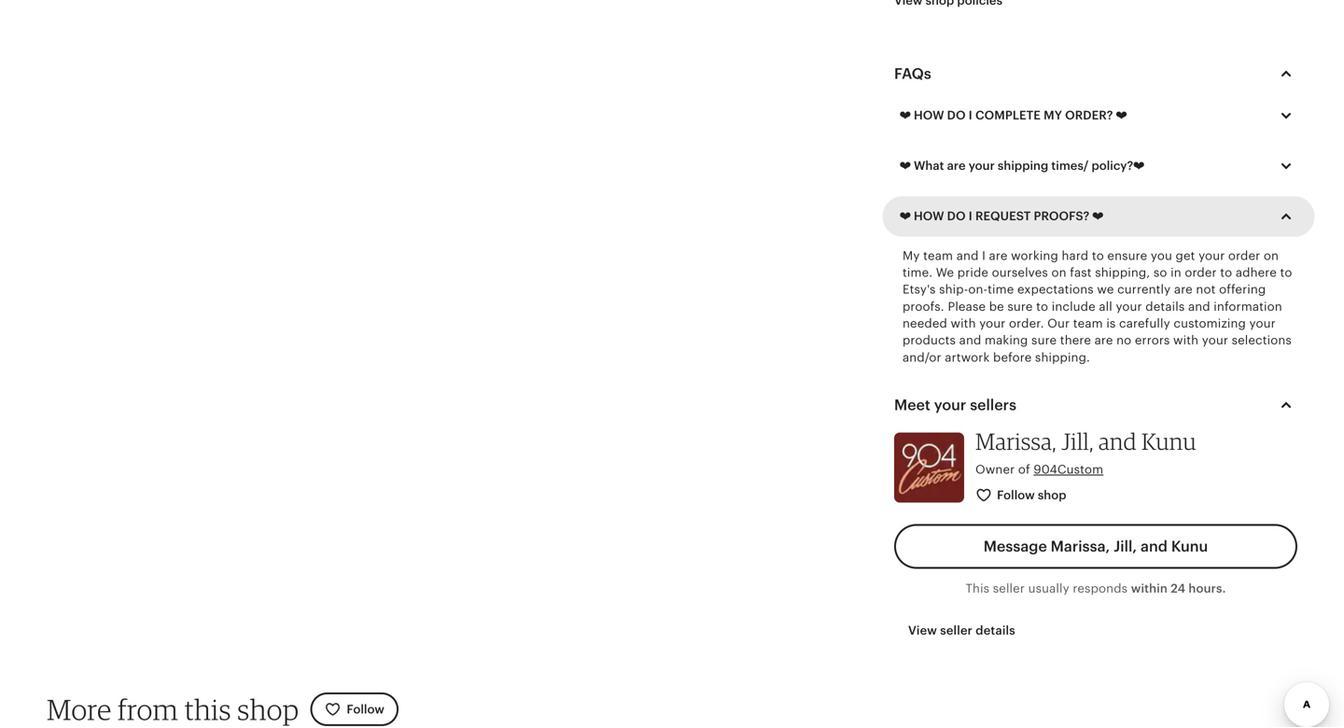Task type: vqa. For each thing, say whether or not it's contained in the screenshot.
on
yes



Task type: describe. For each thing, give the bounding box(es) containing it.
kunu inside the 'marissa, jill, and kunu owner of 904custom'
[[1142, 428, 1197, 455]]

all
[[1099, 300, 1113, 314]]

shipping,
[[1095, 266, 1150, 280]]

0 horizontal spatial with
[[951, 317, 976, 331]]

0 horizontal spatial on
[[1052, 266, 1067, 280]]

on-
[[968, 283, 988, 297]]

this
[[184, 692, 231, 727]]

request
[[976, 209, 1031, 223]]

view
[[908, 624, 937, 638]]

responds
[[1073, 581, 1128, 595]]

i for are
[[982, 249, 986, 263]]

hours.
[[1189, 581, 1226, 595]]

needed
[[903, 317, 947, 331]]

your down the currently
[[1116, 300, 1142, 314]]

message marissa, jill, and kunu button
[[894, 524, 1298, 569]]

faqs button
[[878, 51, 1314, 96]]

policy?❤
[[1092, 159, 1145, 173]]

to down expectations
[[1036, 300, 1049, 314]]

how for ❤ how do i complete my order? ❤
[[914, 108, 944, 122]]

proofs. please
[[903, 300, 986, 314]]

do for request
[[947, 209, 966, 223]]

faqs
[[894, 65, 932, 82]]

details inside the my team and i are working hard to ensure you get your order on time. we pride ourselves on fast shipping, so in order to adhere to etsy's ship-on-time expectations we currently are not offering proofs. please be sure to include all your details and information needed with your order. our team is carefully customizing your products and making sure there are no errors with your selections and/or artwork before shipping.
[[1146, 300, 1185, 314]]

be
[[989, 300, 1004, 314]]

not
[[1196, 283, 1216, 297]]

seller for this
[[993, 581, 1025, 595]]

currently
[[1118, 283, 1171, 297]]

products
[[903, 334, 956, 348]]

0 horizontal spatial order
[[1185, 266, 1217, 280]]

meet your sellers
[[894, 397, 1017, 414]]

1 vertical spatial sure
[[1032, 334, 1057, 348]]

message marissa, jill, and kunu
[[984, 538, 1208, 555]]

❤ right proofs?
[[1093, 209, 1104, 223]]

jill, inside button
[[1114, 538, 1137, 555]]

and inside button
[[1141, 538, 1168, 555]]

ourselves
[[992, 266, 1048, 280]]

etsy's
[[903, 283, 936, 297]]

and up pride
[[957, 249, 979, 263]]

marissa, inside the 'marissa, jill, and kunu owner of 904custom'
[[976, 428, 1057, 455]]

hard
[[1062, 249, 1089, 263]]

are down is
[[1095, 334, 1113, 348]]

pride
[[958, 266, 989, 280]]

i for complete
[[969, 108, 973, 122]]

information
[[1214, 300, 1283, 314]]

we
[[1097, 283, 1114, 297]]

times/
[[1052, 159, 1089, 173]]

so
[[1154, 266, 1167, 280]]

customizing
[[1174, 317, 1246, 331]]

include
[[1052, 300, 1096, 314]]

in
[[1171, 266, 1182, 280]]

usually
[[1028, 581, 1070, 595]]

there
[[1060, 334, 1091, 348]]

and up artwork
[[959, 334, 982, 348]]

0 horizontal spatial team
[[923, 249, 953, 263]]

sellers
[[970, 397, 1017, 414]]

your right meet
[[934, 397, 967, 414]]

your down the "be"
[[979, 317, 1006, 331]]

is
[[1107, 317, 1116, 331]]

and inside the 'marissa, jill, and kunu owner of 904custom'
[[1099, 428, 1137, 455]]

❤ what are your shipping times/ policy?❤ button
[[886, 146, 1312, 186]]

and down not
[[1188, 300, 1211, 314]]

❤ how do i request proofs? ❤ button
[[886, 197, 1312, 236]]

24
[[1171, 581, 1186, 595]]

❤ how do i complete my order? ❤
[[900, 108, 1127, 122]]

carefully
[[1119, 317, 1170, 331]]

time.
[[903, 266, 933, 280]]

we
[[936, 266, 954, 280]]

complete
[[976, 108, 1041, 122]]

are down in
[[1174, 283, 1193, 297]]

and/or
[[903, 350, 942, 364]]

❤ for ❤ what are your shipping times/ policy?❤
[[900, 159, 911, 173]]

0 vertical spatial order
[[1228, 249, 1261, 263]]

follow button
[[310, 692, 399, 726]]

ship-
[[939, 283, 968, 297]]

this
[[966, 581, 990, 595]]

fast
[[1070, 266, 1092, 280]]

before
[[993, 350, 1032, 364]]

meet your sellers button
[[878, 383, 1314, 428]]

marissa, jill, and kunu owner of 904custom
[[976, 428, 1197, 477]]

904custom link
[[1034, 463, 1104, 477]]



Task type: locate. For each thing, give the bounding box(es) containing it.
❤ up my
[[900, 209, 911, 223]]

kunu inside message marissa, jill, and kunu button
[[1171, 538, 1208, 555]]

order
[[1228, 249, 1261, 263], [1185, 266, 1217, 280]]

view seller details
[[908, 624, 1016, 638]]

1 vertical spatial on
[[1052, 266, 1067, 280]]

to
[[1092, 249, 1104, 263], [1220, 266, 1233, 280], [1280, 266, 1293, 280], [1036, 300, 1049, 314]]

0 horizontal spatial jill,
[[1062, 428, 1094, 455]]

1 horizontal spatial seller
[[993, 581, 1025, 595]]

do left 'request'
[[947, 209, 966, 223]]

expectations
[[1018, 283, 1094, 297]]

1 vertical spatial kunu
[[1171, 538, 1208, 555]]

artwork
[[945, 350, 990, 364]]

what
[[914, 159, 944, 173]]

details
[[1146, 300, 1185, 314], [976, 624, 1016, 638]]

1 how from the top
[[914, 108, 944, 122]]

904custom
[[1034, 463, 1104, 477]]

2 how from the top
[[914, 209, 944, 223]]

jill, up within
[[1114, 538, 1137, 555]]

how inside dropdown button
[[914, 209, 944, 223]]

jill, up 904custom link
[[1062, 428, 1094, 455]]

shop right this
[[237, 692, 299, 727]]

how
[[914, 108, 944, 122], [914, 209, 944, 223]]

i
[[969, 108, 973, 122], [969, 209, 973, 223], [982, 249, 986, 263]]

❤ down faqs
[[900, 108, 911, 122]]

0 vertical spatial with
[[951, 317, 976, 331]]

1 vertical spatial order
[[1185, 266, 1217, 280]]

offering
[[1219, 283, 1266, 297]]

get
[[1176, 249, 1195, 263]]

jill, inside the 'marissa, jill, and kunu owner of 904custom'
[[1062, 428, 1094, 455]]

my team and i are working hard to ensure you get your order on time. we pride ourselves on fast shipping, so in order to adhere to etsy's ship-on-time expectations we currently are not offering proofs. please be sure to include all your details and information needed with your order. our team is carefully customizing your products and making sure there are no errors with your selections and/or artwork before shipping.
[[903, 249, 1293, 364]]

0 vertical spatial how
[[914, 108, 944, 122]]

i inside dropdown button
[[969, 209, 973, 223]]

i inside the my team and i are working hard to ensure you get your order on time. we pride ourselves on fast shipping, so in order to adhere to etsy's ship-on-time expectations we currently are not offering proofs. please be sure to include all your details and information needed with your order. our team is carefully customizing your products and making sure there are no errors with your selections and/or artwork before shipping.
[[982, 249, 986, 263]]

seller
[[993, 581, 1025, 595], [940, 624, 973, 638]]

working
[[1011, 249, 1059, 263]]

jill,
[[1062, 428, 1094, 455], [1114, 538, 1137, 555]]

0 vertical spatial seller
[[993, 581, 1025, 595]]

selections
[[1232, 334, 1292, 348]]

seller right view in the bottom of the page
[[940, 624, 973, 638]]

order.
[[1009, 317, 1044, 331]]

you
[[1151, 249, 1173, 263]]

0 vertical spatial kunu
[[1142, 428, 1197, 455]]

1 vertical spatial follow
[[347, 702, 385, 716]]

marissa, up of
[[976, 428, 1057, 455]]

shipping
[[998, 159, 1049, 173]]

1 vertical spatial with
[[1173, 334, 1199, 348]]

owner
[[976, 463, 1015, 477]]

❤ for ❤ how do i complete my order? ❤
[[900, 108, 911, 122]]

i left 'request'
[[969, 209, 973, 223]]

your down customizing
[[1202, 334, 1229, 348]]

marissa, up this seller usually responds within 24 hours.
[[1051, 538, 1110, 555]]

do inside dropdown button
[[947, 209, 966, 223]]

our
[[1048, 317, 1070, 331]]

your right get
[[1199, 249, 1225, 263]]

0 horizontal spatial follow
[[347, 702, 385, 716]]

1 horizontal spatial team
[[1073, 317, 1103, 331]]

0 horizontal spatial details
[[976, 624, 1016, 638]]

1 horizontal spatial details
[[1146, 300, 1185, 314]]

follow shop button
[[962, 478, 1082, 513]]

1 do from the top
[[947, 108, 966, 122]]

your left shipping in the top right of the page
[[969, 159, 995, 173]]

errors
[[1135, 334, 1170, 348]]

team up there
[[1073, 317, 1103, 331]]

making
[[985, 334, 1028, 348]]

team up we
[[923, 249, 953, 263]]

how down faqs
[[914, 108, 944, 122]]

and up within
[[1141, 538, 1168, 555]]

1 vertical spatial seller
[[940, 624, 973, 638]]

on up expectations
[[1052, 266, 1067, 280]]

1 horizontal spatial order
[[1228, 249, 1261, 263]]

0 vertical spatial do
[[947, 108, 966, 122]]

marissa,
[[976, 428, 1057, 455], [1051, 538, 1110, 555]]

1 vertical spatial details
[[976, 624, 1016, 638]]

sure down our
[[1032, 334, 1057, 348]]

sure
[[1008, 300, 1033, 314], [1032, 334, 1057, 348]]

follow shop
[[997, 488, 1067, 502]]

order up not
[[1185, 266, 1217, 280]]

are up ourselves
[[989, 249, 1008, 263]]

view seller details link
[[894, 614, 1030, 648]]

2 do from the top
[[947, 209, 966, 223]]

shop inside 'follow shop' button
[[1038, 488, 1067, 502]]

seller for view
[[940, 624, 973, 638]]

i inside dropdown button
[[969, 108, 973, 122]]

1 horizontal spatial jill,
[[1114, 538, 1137, 555]]

marissa, inside button
[[1051, 538, 1110, 555]]

❤ right order?
[[1116, 108, 1127, 122]]

are
[[947, 159, 966, 173], [989, 249, 1008, 263], [1174, 283, 1193, 297], [1095, 334, 1113, 348]]

more
[[47, 692, 112, 727]]

ensure
[[1108, 249, 1148, 263]]

0 vertical spatial team
[[923, 249, 953, 263]]

seller right this
[[993, 581, 1025, 595]]

order up the adhere
[[1228, 249, 1261, 263]]

0 vertical spatial jill,
[[1062, 428, 1094, 455]]

0 horizontal spatial shop
[[237, 692, 299, 727]]

1 horizontal spatial on
[[1264, 249, 1279, 263]]

shop down 904custom link
[[1038, 488, 1067, 502]]

proofs?
[[1034, 209, 1090, 223]]

follow for follow shop
[[997, 488, 1035, 502]]

1 vertical spatial i
[[969, 209, 973, 223]]

❤ what are your shipping times/ policy?❤
[[900, 159, 1145, 173]]

shop
[[1038, 488, 1067, 502], [237, 692, 299, 727]]

my
[[1044, 108, 1062, 122]]

1 vertical spatial how
[[914, 209, 944, 223]]

0 vertical spatial details
[[1146, 300, 1185, 314]]

0 vertical spatial i
[[969, 108, 973, 122]]

adhere
[[1236, 266, 1277, 280]]

❤
[[900, 108, 911, 122], [1116, 108, 1127, 122], [900, 159, 911, 173], [900, 209, 911, 223], [1093, 209, 1104, 223]]

0 vertical spatial sure
[[1008, 300, 1033, 314]]

with down customizing
[[1173, 334, 1199, 348]]

are right what
[[947, 159, 966, 173]]

order?
[[1065, 108, 1113, 122]]

❤ for ❤ how do i request proofs? ❤
[[900, 209, 911, 223]]

with down proofs. please
[[951, 317, 976, 331]]

0 vertical spatial on
[[1264, 249, 1279, 263]]

are inside dropdown button
[[947, 159, 966, 173]]

1 vertical spatial shop
[[237, 692, 299, 727]]

1 horizontal spatial with
[[1173, 334, 1199, 348]]

sure up "order."
[[1008, 300, 1033, 314]]

kunu
[[1142, 428, 1197, 455], [1171, 538, 1208, 555]]

my
[[903, 249, 920, 263]]

on
[[1264, 249, 1279, 263], [1052, 266, 1067, 280]]

1 vertical spatial do
[[947, 209, 966, 223]]

this seller usually responds within 24 hours.
[[966, 581, 1226, 595]]

do for complete
[[947, 108, 966, 122]]

team
[[923, 249, 953, 263], [1073, 317, 1103, 331]]

message
[[984, 538, 1047, 555]]

your up selections
[[1250, 317, 1276, 331]]

i left complete
[[969, 108, 973, 122]]

❤ how do i complete my order? ❤ button
[[886, 96, 1312, 135]]

details down this
[[976, 624, 1016, 638]]

do
[[947, 108, 966, 122], [947, 209, 966, 223]]

how inside dropdown button
[[914, 108, 944, 122]]

to right the hard
[[1092, 249, 1104, 263]]

marissa, jill, and kunu image
[[894, 433, 964, 503]]

do left complete
[[947, 108, 966, 122]]

details up carefully
[[1146, 300, 1185, 314]]

within
[[1131, 581, 1168, 595]]

0 vertical spatial follow
[[997, 488, 1035, 502]]

and up 904custom
[[1099, 428, 1137, 455]]

with
[[951, 317, 976, 331], [1173, 334, 1199, 348]]

do inside dropdown button
[[947, 108, 966, 122]]

1 horizontal spatial shop
[[1038, 488, 1067, 502]]

how for ❤ how do i request proofs? ❤
[[914, 209, 944, 223]]

1 vertical spatial team
[[1073, 317, 1103, 331]]

0 vertical spatial marissa,
[[976, 428, 1057, 455]]

❤ how do i request proofs? ❤
[[900, 209, 1104, 223]]

1 horizontal spatial follow
[[997, 488, 1035, 502]]

0 horizontal spatial seller
[[940, 624, 973, 638]]

❤ left what
[[900, 159, 911, 173]]

shipping.
[[1035, 350, 1090, 364]]

how up my
[[914, 209, 944, 223]]

to up offering
[[1220, 266, 1233, 280]]

time
[[988, 283, 1014, 297]]

1 vertical spatial marissa,
[[1051, 538, 1110, 555]]

2 vertical spatial i
[[982, 249, 986, 263]]

0 vertical spatial shop
[[1038, 488, 1067, 502]]

of
[[1018, 463, 1030, 477]]

more from this shop
[[47, 692, 299, 727]]

and
[[957, 249, 979, 263], [1188, 300, 1211, 314], [959, 334, 982, 348], [1099, 428, 1137, 455], [1141, 538, 1168, 555]]

i up pride
[[982, 249, 986, 263]]

meet
[[894, 397, 931, 414]]

i for request
[[969, 209, 973, 223]]

1 vertical spatial jill,
[[1114, 538, 1137, 555]]

no
[[1117, 334, 1132, 348]]

from
[[118, 692, 178, 727]]

to right the adhere
[[1280, 266, 1293, 280]]

on up the adhere
[[1264, 249, 1279, 263]]

follow for follow
[[347, 702, 385, 716]]



